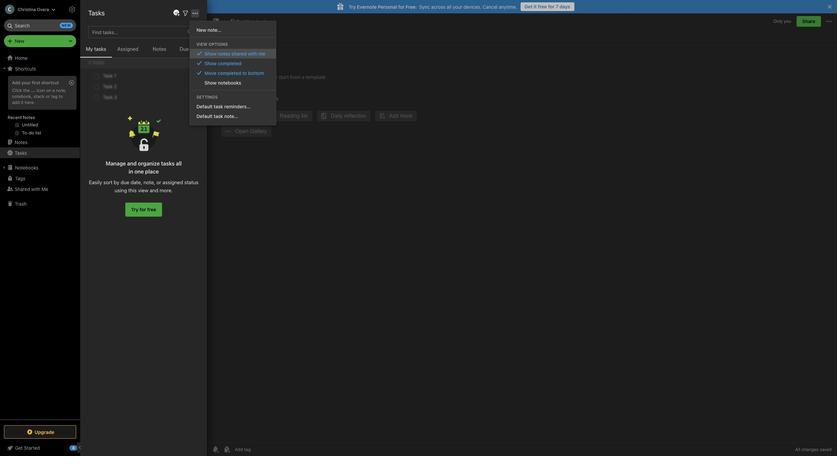 Task type: describe. For each thing, give the bounding box(es) containing it.
get it free for 7 days
[[525, 4, 571, 9]]

this
[[128, 187, 137, 193]]

notes up 2 notes
[[95, 20, 113, 28]]

dropdown list menu containing show notes shared with me
[[190, 49, 276, 87]]

notes button
[[144, 45, 176, 58]]

notebook,
[[12, 94, 32, 99]]

add a reminder image
[[212, 445, 220, 453]]

days
[[560, 4, 571, 9]]

0 vertical spatial all
[[447, 4, 452, 10]]

show for show notebooks
[[205, 80, 217, 85]]

by
[[114, 179, 119, 185]]

shortcuts
[[15, 66, 36, 71]]

dates
[[190, 46, 203, 52]]

changes
[[802, 447, 819, 452]]

upgrade button
[[4, 425, 76, 439]]

default for default task note…
[[197, 113, 213, 119]]

reminders…
[[224, 103, 251, 109]]

show notebooks
[[205, 80, 241, 85]]

get started
[[15, 445, 40, 451]]

all
[[796, 447, 801, 452]]

new button
[[4, 35, 76, 47]]

tags
[[15, 175, 25, 181]]

stack
[[34, 94, 44, 99]]

note window element
[[208, 13, 838, 456]]

list
[[103, 92, 110, 97]]

future
[[142, 99, 155, 104]]

default task note… link
[[190, 111, 276, 121]]

christina
[[18, 7, 36, 12]]

saved
[[820, 447, 832, 452]]

the inside group
[[23, 88, 30, 93]]

free for for
[[147, 207, 156, 212]]

all changes saved
[[796, 447, 832, 452]]

expand note image
[[212, 17, 220, 25]]

Note Editor text field
[[208, 45, 838, 442]]

assigned
[[117, 46, 138, 52]]

filter tasks image
[[182, 9, 190, 17]]

try for free
[[131, 207, 156, 212]]

with inside menu item
[[248, 51, 257, 56]]

add tag image
[[223, 445, 231, 453]]

overa
[[37, 7, 49, 12]]

share button
[[797, 16, 822, 27]]

More actions and view options field
[[190, 9, 199, 17]]

due dates button
[[176, 45, 207, 58]]

2
[[88, 34, 91, 40]]

note… inside dropdown list menu
[[224, 113, 238, 119]]

try for free button
[[126, 203, 162, 217]]

add your first shortcut
[[12, 80, 59, 85]]

shortcuts button
[[0, 63, 80, 74]]

free:
[[406, 4, 417, 10]]

across
[[431, 4, 446, 10]]

you
[[784, 18, 792, 24]]

group containing add your first shortcut
[[0, 74, 80, 139]]

for for free:
[[399, 4, 405, 10]]

Account field
[[0, 3, 56, 16]]

task for note…
[[214, 113, 223, 119]]

7
[[556, 4, 559, 9]]

notebooks
[[218, 80, 241, 85]]

Help and Learning task checklist field
[[0, 443, 80, 453]]

shared with me link
[[0, 184, 80, 194]]

1 vertical spatial your
[[21, 80, 31, 85]]

it inside icon on a note, notebook, stack or tag to add it here.
[[21, 100, 24, 105]]

task for reminders…
[[214, 103, 223, 109]]

2 notes
[[88, 34, 104, 40]]

try for try evernote personal for free: sync across all your devices. cancel anytime.
[[349, 4, 356, 10]]

first notebook
[[236, 19, 266, 24]]

with inside 'link'
[[31, 186, 40, 192]]

show notes shared with me link
[[190, 49, 276, 58]]

sync
[[420, 4, 430, 10]]

using
[[115, 187, 127, 193]]

...
[[31, 88, 35, 93]]

a
[[53, 88, 55, 93]]

do now do soon for the future
[[89, 99, 155, 104]]

show for show completed
[[205, 60, 217, 66]]

default task reminders…
[[197, 103, 251, 109]]

assigned
[[163, 179, 183, 185]]

click the ...
[[12, 88, 35, 93]]

1 do from the left
[[89, 99, 95, 104]]

or for tag
[[46, 94, 50, 99]]

and inside easily sort by due date, note, or assigned status using this view and more.
[[150, 187, 158, 193]]

for
[[126, 99, 133, 104]]

easily sort by due date, note, or assigned status using this view and more.
[[89, 179, 199, 193]]

Filter tasks field
[[182, 9, 190, 17]]

2 do from the left
[[106, 99, 112, 104]]

try evernote personal for free: sync across all your devices. cancel anytime.
[[349, 4, 518, 10]]

shared
[[15, 186, 30, 192]]

easily
[[89, 179, 102, 185]]

add
[[12, 80, 20, 85]]

view
[[138, 187, 149, 193]]

do
[[96, 92, 102, 97]]

tasks button
[[0, 147, 80, 158]]

0 vertical spatial to
[[243, 70, 247, 76]]

recent notes
[[8, 115, 35, 120]]

notes inside button
[[153, 46, 166, 52]]

just
[[89, 72, 97, 77]]

get it free for 7 days button
[[521, 2, 575, 11]]

to-do list
[[89, 92, 110, 97]]

options
[[209, 42, 228, 47]]

click
[[12, 88, 22, 93]]

settings
[[197, 94, 218, 99]]

untitled
[[89, 52, 107, 57]]

add
[[12, 100, 20, 105]]

date,
[[131, 179, 142, 185]]

move completed to bottom link
[[190, 68, 276, 78]]

try for try for free
[[131, 207, 139, 212]]

show completed link
[[190, 58, 276, 68]]

it inside button
[[534, 4, 537, 9]]

now for do
[[96, 99, 105, 104]]

all inside manage and organize tasks all in one place
[[176, 161, 182, 167]]

note, inside icon on a note, notebook, stack or tag to add it here.
[[56, 88, 66, 93]]

notes up tasks button
[[15, 139, 27, 145]]

on
[[46, 88, 51, 93]]



Task type: vqa. For each thing, say whether or not it's contained in the screenshot.
free
yes



Task type: locate. For each thing, give the bounding box(es) containing it.
evernote
[[357, 4, 377, 10]]

for left 7
[[549, 4, 555, 9]]

1 vertical spatial it
[[21, 100, 24, 105]]

settings image
[[68, 5, 76, 13]]

tree containing home
[[0, 52, 80, 419]]

0 vertical spatial note,
[[56, 88, 66, 93]]

it left 7
[[534, 4, 537, 9]]

or
[[46, 94, 50, 99], [157, 179, 161, 185]]

shared with me
[[15, 186, 48, 192]]

it
[[534, 4, 537, 9], [21, 100, 24, 105]]

6
[[72, 446, 75, 450]]

1 vertical spatial now
[[96, 99, 105, 104]]

show notes shared with me menu item
[[190, 49, 276, 58]]

or for assigned
[[157, 179, 161, 185]]

completed up notebooks
[[218, 70, 241, 76]]

new note…
[[197, 27, 222, 33]]

new
[[62, 23, 71, 27]]

shortcut
[[41, 80, 59, 85]]

tasks
[[94, 46, 106, 52], [161, 161, 175, 167]]

first
[[236, 19, 245, 24]]

1 horizontal spatial note,
[[144, 179, 155, 185]]

icon on a note, notebook, stack or tag to add it here.
[[12, 88, 66, 105]]

tasks up notebooks
[[15, 150, 27, 156]]

try left evernote
[[349, 4, 356, 10]]

due
[[180, 46, 189, 52]]

click to collapse image
[[78, 444, 83, 452]]

upgrade
[[35, 429, 54, 435]]

0 vertical spatial default
[[197, 103, 213, 109]]

the left the '...'
[[23, 88, 30, 93]]

new task image
[[173, 9, 181, 17]]

completed up move completed to bottom link
[[218, 60, 242, 66]]

my tasks button
[[80, 45, 112, 58]]

your left devices.
[[453, 4, 463, 10]]

show completed
[[205, 60, 242, 66]]

1 vertical spatial try
[[131, 207, 139, 212]]

0 horizontal spatial or
[[46, 94, 50, 99]]

0 vertical spatial and
[[127, 161, 137, 167]]

1 horizontal spatial and
[[150, 187, 158, 193]]

get inside help and learning task checklist field
[[15, 445, 23, 451]]

show inside show notes shared with me link
[[205, 51, 217, 56]]

0 vertical spatial tasks
[[88, 9, 105, 17]]

default task note…
[[197, 113, 238, 119]]

get inside get it free for 7 days button
[[525, 4, 533, 9]]

notes inside menu item
[[218, 51, 230, 56]]

1 show from the top
[[205, 51, 217, 56]]

0 vertical spatial now
[[98, 72, 106, 77]]

0 vertical spatial try
[[349, 4, 356, 10]]

notes for 2
[[92, 34, 104, 40]]

recent
[[8, 115, 22, 120]]

note, inside easily sort by due date, note, or assigned status using this view and more.
[[144, 179, 155, 185]]

note, up view
[[144, 179, 155, 185]]

0 horizontal spatial all
[[176, 161, 182, 167]]

new up the home
[[15, 38, 24, 44]]

1 vertical spatial new
[[15, 38, 24, 44]]

now right 'just'
[[98, 72, 106, 77]]

0 horizontal spatial notes
[[92, 34, 104, 40]]

1 vertical spatial and
[[150, 187, 158, 193]]

my tasks
[[86, 46, 106, 52]]

in
[[129, 169, 133, 175]]

0 horizontal spatial your
[[21, 80, 31, 85]]

0 vertical spatial new
[[197, 27, 206, 33]]

or inside easily sort by due date, note, or assigned status using this view and more.
[[157, 179, 161, 185]]

move completed to bottom
[[205, 70, 264, 76]]

icon
[[37, 88, 45, 93]]

here.
[[25, 100, 35, 105]]

assigned button
[[112, 45, 144, 58]]

1 vertical spatial the
[[134, 99, 141, 104]]

personal
[[378, 4, 397, 10]]

0 vertical spatial tasks
[[94, 46, 106, 52]]

0 horizontal spatial note…
[[208, 27, 222, 33]]

to right tag
[[59, 94, 63, 99]]

tasks right my
[[94, 46, 106, 52]]

more.
[[160, 187, 173, 193]]

1 vertical spatial dropdown list menu
[[190, 101, 276, 121]]

do down list at left
[[106, 99, 112, 104]]

or down on
[[46, 94, 50, 99]]

free left 7
[[538, 4, 547, 9]]

free for it
[[538, 4, 547, 9]]

expand notebooks image
[[2, 165, 7, 170]]

note,
[[56, 88, 66, 93], [144, 179, 155, 185]]

1 horizontal spatial or
[[157, 179, 161, 185]]

1 horizontal spatial tasks
[[88, 9, 105, 17]]

started
[[24, 445, 40, 451]]

trash
[[15, 201, 27, 206]]

1 default from the top
[[197, 103, 213, 109]]

1 vertical spatial tasks
[[15, 150, 27, 156]]

free
[[538, 4, 547, 9], [147, 207, 156, 212]]

0 vertical spatial get
[[525, 4, 533, 9]]

notes right recent
[[23, 115, 35, 120]]

tasks right organize
[[161, 161, 175, 167]]

and up the in at the top
[[127, 161, 137, 167]]

to left bottom
[[243, 70, 247, 76]]

share
[[803, 18, 816, 24]]

0 horizontal spatial try
[[131, 207, 139, 212]]

new for new note…
[[197, 27, 206, 33]]

completed
[[218, 60, 242, 66], [218, 70, 241, 76]]

show up move
[[205, 60, 217, 66]]

1 vertical spatial notes
[[218, 51, 230, 56]]

0 horizontal spatial to
[[59, 94, 63, 99]]

1 vertical spatial completed
[[218, 70, 241, 76]]

Find tasks… text field
[[90, 27, 184, 38]]

1 horizontal spatial do
[[106, 99, 112, 104]]

1 dropdown list menu from the top
[[190, 49, 276, 87]]

1 vertical spatial note…
[[224, 113, 238, 119]]

new search field
[[9, 19, 73, 31]]

or inside icon on a note, notebook, stack or tag to add it here.
[[46, 94, 50, 99]]

note… down default task reminders… link
[[224, 113, 238, 119]]

completed for show
[[218, 60, 242, 66]]

and
[[127, 161, 137, 167], [150, 187, 158, 193]]

note… down expand note image
[[208, 27, 222, 33]]

new inside popup button
[[15, 38, 24, 44]]

0 horizontal spatial it
[[21, 100, 24, 105]]

to
[[243, 70, 247, 76], [59, 94, 63, 99]]

1 horizontal spatial to
[[243, 70, 247, 76]]

now
[[98, 72, 106, 77], [96, 99, 105, 104]]

0 vertical spatial notes
[[92, 34, 104, 40]]

0 horizontal spatial new
[[15, 38, 24, 44]]

1 vertical spatial or
[[157, 179, 161, 185]]

home link
[[0, 52, 80, 63]]

all up 'assigned'
[[176, 161, 182, 167]]

new up view
[[197, 27, 206, 33]]

default task reminders… link
[[190, 101, 276, 111]]

2 task from the top
[[214, 113, 223, 119]]

0 vertical spatial task
[[214, 103, 223, 109]]

and right view
[[150, 187, 158, 193]]

tasks up 2 notes
[[88, 9, 105, 17]]

place
[[145, 169, 159, 175]]

soon
[[114, 99, 124, 104]]

tasks inside button
[[15, 150, 27, 156]]

Search text field
[[9, 19, 72, 31]]

to inside icon on a note, notebook, stack or tag to add it here.
[[59, 94, 63, 99]]

christina overa
[[18, 7, 49, 12]]

0 horizontal spatial get
[[15, 445, 23, 451]]

1 horizontal spatial for
[[399, 4, 405, 10]]

get left started
[[15, 445, 23, 451]]

notes
[[92, 34, 104, 40], [218, 51, 230, 56]]

show down move
[[205, 80, 217, 85]]

task up default task note…
[[214, 103, 223, 109]]

show notebooks link
[[190, 78, 276, 87]]

notes for show
[[218, 51, 230, 56]]

tasks inside button
[[94, 46, 106, 52]]

anytime.
[[499, 4, 518, 10]]

1 horizontal spatial it
[[534, 4, 537, 9]]

dropdown list menu containing default task reminders…
[[190, 101, 276, 121]]

1 horizontal spatial tasks
[[161, 161, 175, 167]]

get for get it free for 7 days
[[525, 4, 533, 9]]

now for just
[[98, 72, 106, 77]]

notes right 2
[[92, 34, 104, 40]]

your up "click the ..."
[[21, 80, 31, 85]]

0 vertical spatial show
[[205, 51, 217, 56]]

default for default task reminders…
[[197, 103, 213, 109]]

manage and organize tasks all in one place
[[106, 161, 182, 175]]

task down default task reminders…
[[214, 113, 223, 119]]

task inside default task reminders… link
[[214, 103, 223, 109]]

only you
[[774, 18, 792, 24]]

3 show from the top
[[205, 80, 217, 85]]

0 vertical spatial dropdown list menu
[[190, 49, 276, 87]]

now down to-do list
[[96, 99, 105, 104]]

1 vertical spatial with
[[31, 186, 40, 192]]

the right for
[[134, 99, 141, 104]]

1 horizontal spatial note…
[[224, 113, 238, 119]]

1 horizontal spatial get
[[525, 4, 533, 9]]

2 vertical spatial show
[[205, 80, 217, 85]]

tasks inside manage and organize tasks all in one place
[[161, 161, 175, 167]]

0 vertical spatial note…
[[208, 27, 222, 33]]

0 vertical spatial free
[[538, 4, 547, 9]]

1 vertical spatial free
[[147, 207, 156, 212]]

0 vertical spatial completed
[[218, 60, 242, 66]]

cancel
[[483, 4, 498, 10]]

0 horizontal spatial for
[[140, 207, 146, 212]]

my
[[86, 46, 93, 52]]

notes left due
[[153, 46, 166, 52]]

manage
[[106, 161, 126, 167]]

view options
[[197, 42, 228, 47]]

get for get started
[[15, 445, 23, 451]]

for down view
[[140, 207, 146, 212]]

1 horizontal spatial your
[[453, 4, 463, 10]]

1 vertical spatial task
[[214, 113, 223, 119]]

1 vertical spatial show
[[205, 60, 217, 66]]

1 horizontal spatial try
[[349, 4, 356, 10]]

for for 7
[[549, 4, 555, 9]]

1 horizontal spatial notes
[[218, 51, 230, 56]]

0 horizontal spatial the
[[23, 88, 30, 93]]

new for new
[[15, 38, 24, 44]]

devices.
[[464, 4, 482, 10]]

tag
[[51, 94, 58, 99]]

tree
[[0, 52, 80, 419]]

1 task from the top
[[214, 103, 223, 109]]

do
[[89, 99, 95, 104], [106, 99, 112, 104]]

notes link
[[0, 137, 80, 147]]

completed for move
[[218, 70, 241, 76]]

all right across
[[447, 4, 452, 10]]

and inside manage and organize tasks all in one place
[[127, 161, 137, 167]]

1 vertical spatial get
[[15, 445, 23, 451]]

1 horizontal spatial free
[[538, 4, 547, 9]]

dropdown list menu
[[190, 49, 276, 87], [190, 101, 276, 121]]

1 horizontal spatial new
[[197, 27, 206, 33]]

home
[[15, 55, 28, 61]]

do down to- in the left of the page
[[89, 99, 95, 104]]

1 horizontal spatial the
[[134, 99, 141, 104]]

0 horizontal spatial with
[[31, 186, 40, 192]]

0 vertical spatial the
[[23, 88, 30, 93]]

1 horizontal spatial all
[[447, 4, 452, 10]]

2 horizontal spatial for
[[549, 4, 555, 9]]

more actions and view options image
[[191, 9, 199, 17]]

view
[[197, 42, 208, 47]]

2 default from the top
[[197, 113, 213, 119]]

0 horizontal spatial note,
[[56, 88, 66, 93]]

show inside show notebooks "link"
[[205, 80, 217, 85]]

sort
[[103, 179, 113, 185]]

bottom
[[248, 70, 264, 76]]

0 horizontal spatial and
[[127, 161, 137, 167]]

get right anytime.
[[525, 4, 533, 9]]

me
[[259, 51, 265, 56]]

1 vertical spatial to
[[59, 94, 63, 99]]

show for show notes shared with me
[[205, 51, 217, 56]]

free down view
[[147, 207, 156, 212]]

organize
[[138, 161, 160, 167]]

one
[[135, 169, 144, 175]]

1 vertical spatial default
[[197, 113, 213, 119]]

0 vertical spatial with
[[248, 51, 257, 56]]

first
[[32, 80, 40, 85]]

task inside default task note… link
[[214, 113, 223, 119]]

show down view options
[[205, 51, 217, 56]]

or up "more."
[[157, 179, 161, 185]]

try down the this
[[131, 207, 139, 212]]

1 completed from the top
[[218, 60, 242, 66]]

1 vertical spatial note,
[[144, 179, 155, 185]]

2 show from the top
[[205, 60, 217, 66]]

0 horizontal spatial tasks
[[15, 150, 27, 156]]

new note… link
[[190, 25, 276, 35]]

it down notebook, on the top
[[21, 100, 24, 105]]

0 vertical spatial it
[[534, 4, 537, 9]]

1 horizontal spatial with
[[248, 51, 257, 56]]

notebooks
[[15, 165, 38, 170]]

default
[[197, 103, 213, 109], [197, 113, 213, 119]]

1 vertical spatial tasks
[[161, 161, 175, 167]]

to-
[[89, 92, 96, 97]]

for left free:
[[399, 4, 405, 10]]

due
[[121, 179, 129, 185]]

0 horizontal spatial free
[[147, 207, 156, 212]]

group
[[0, 74, 80, 139]]

1 vertical spatial all
[[176, 161, 182, 167]]

2 dropdown list menu from the top
[[190, 101, 276, 121]]

2 completed from the top
[[218, 70, 241, 76]]

0 horizontal spatial tasks
[[94, 46, 106, 52]]

0 vertical spatial your
[[453, 4, 463, 10]]

0 horizontal spatial do
[[89, 99, 95, 104]]

0 vertical spatial or
[[46, 94, 50, 99]]

notes up show completed
[[218, 51, 230, 56]]

note, right a
[[56, 88, 66, 93]]

tasks
[[88, 9, 105, 17], [15, 150, 27, 156]]

try inside button
[[131, 207, 139, 212]]



